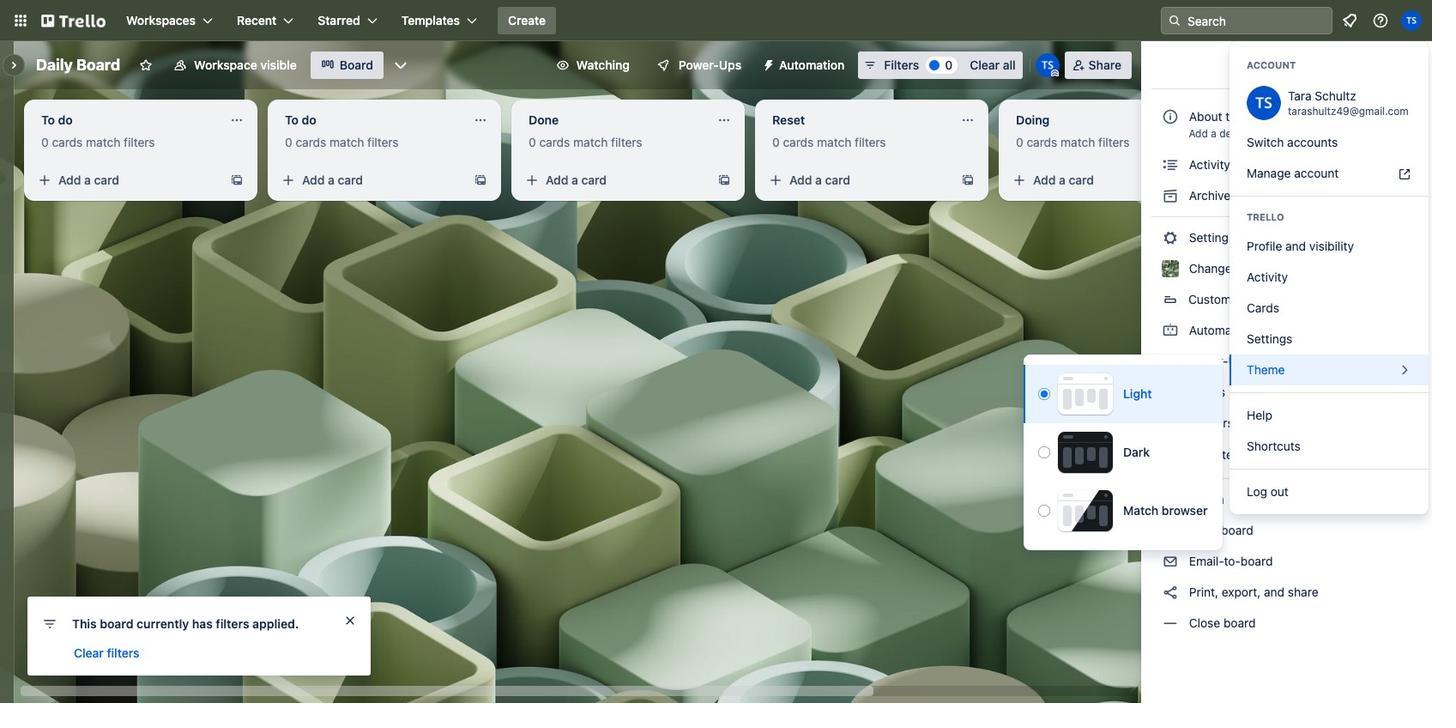 Task type: describe. For each thing, give the bounding box(es) containing it.
custom fields button
[[1152, 286, 1423, 313]]

5 card from the left
[[1069, 173, 1095, 187]]

power-ups inside "link"
[[1187, 354, 1254, 368]]

create
[[508, 13, 546, 27]]

cards for reset text box
[[783, 135, 814, 149]]

done
[[529, 112, 559, 127]]

1 vertical spatial activity
[[1247, 270, 1289, 284]]

board up to-
[[1222, 523, 1254, 537]]

0 left clear all
[[945, 58, 953, 72]]

this
[[72, 616, 97, 631]]

filters down reset text box
[[855, 135, 887, 149]]

To do text field
[[31, 106, 220, 134]]

board up to
[[1250, 109, 1282, 124]]

board inside text field
[[76, 56, 120, 74]]

0 cards match filters for reset text box
[[773, 135, 887, 149]]

match for to do text box
[[86, 135, 120, 149]]

items
[[1242, 188, 1272, 203]]

daily
[[36, 56, 73, 74]]

this
[[1226, 109, 1247, 124]]

schultz
[[1316, 88, 1357, 103]]

a down done 'text box'
[[572, 173, 579, 187]]

0 inside 'doing 0 cards match filters'
[[1017, 135, 1024, 149]]

trello
[[1247, 211, 1285, 222]]

background
[[1236, 261, 1302, 276]]

account
[[1295, 166, 1340, 180]]

email-to-board
[[1187, 554, 1274, 568]]

a down to do text box
[[84, 173, 91, 187]]

stickers link
[[1152, 410, 1423, 437]]

to-
[[1225, 554, 1241, 568]]

5 add a card from the left
[[1034, 173, 1095, 187]]

settings link for archived items link
[[1152, 224, 1423, 252]]

dark
[[1124, 445, 1151, 459]]

templates button
[[391, 7, 488, 34]]

make template
[[1187, 447, 1271, 462]]

1 horizontal spatial settings
[[1247, 331, 1293, 346]]

add a card for to do text field
[[302, 173, 363, 187]]

sm image for power-ups
[[1162, 353, 1180, 370]]

clear filters
[[74, 646, 140, 660]]

profile and visibility
[[1247, 239, 1355, 253]]

dark button
[[1024, 423, 1223, 482]]

profile
[[1247, 239, 1283, 253]]

about this board add a description to your board
[[1189, 109, 1343, 140]]

1 horizontal spatial tara schultz (taraschultz7) image
[[1402, 10, 1423, 31]]

cards inside 'doing 0 cards match filters'
[[1027, 135, 1058, 149]]

open information menu image
[[1373, 12, 1390, 29]]

share
[[1089, 58, 1122, 72]]

power- inside power-ups "link"
[[1190, 354, 1229, 368]]

filters right has
[[216, 616, 250, 631]]

archived items
[[1187, 188, 1272, 203]]

watching
[[577, 58, 630, 72]]

this member is an admin of this board. image
[[1051, 70, 1059, 77]]

add inside 'about this board add a description to your board'
[[1189, 127, 1209, 140]]

your
[[1290, 127, 1312, 140]]

switch accounts
[[1247, 135, 1339, 149]]

change
[[1190, 261, 1233, 276]]

primary element
[[0, 0, 1433, 41]]

create from template… image for second add a card button from right
[[962, 173, 975, 187]]

archived
[[1190, 188, 1239, 203]]

log out
[[1247, 484, 1289, 499]]

settings link for cards link
[[1230, 324, 1429, 355]]

sm image inside automation button
[[756, 52, 780, 76]]

sm image for automation
[[1162, 322, 1180, 339]]

add down 'doing 0 cards match filters'
[[1034, 173, 1056, 187]]

workspaces
[[126, 13, 196, 27]]

automation link
[[1152, 317, 1423, 344]]

0 for done 'text box'
[[529, 135, 536, 149]]

to for to do text field
[[285, 112, 299, 127]]

none radio inside light button
[[1039, 388, 1051, 400]]

browser
[[1162, 503, 1208, 518]]

board up print, export, and share
[[1241, 554, 1274, 568]]

switch accounts link
[[1230, 127, 1429, 158]]

add down done in the left top of the page
[[546, 173, 569, 187]]

template
[[1223, 447, 1271, 462]]

light
[[1124, 386, 1153, 401]]

1 horizontal spatial board
[[340, 58, 373, 72]]

doing 0 cards match filters
[[1017, 112, 1130, 149]]

email-
[[1190, 554, 1225, 568]]

create from template… image for to do text field's add a card button
[[474, 173, 488, 187]]

workspace
[[194, 58, 257, 72]]

cards for to do text field
[[296, 135, 327, 149]]

and inside "link"
[[1265, 585, 1285, 599]]

0 for to do text box
[[41, 135, 49, 149]]

match browser
[[1124, 503, 1208, 518]]

card for done 'text box'
[[582, 173, 607, 187]]

make
[[1190, 447, 1219, 462]]

change background
[[1187, 261, 1302, 276]]

sm image for settings
[[1162, 229, 1180, 246]]

clear all
[[970, 58, 1016, 72]]

match inside 'doing 0 cards match filters'
[[1061, 135, 1096, 149]]

starred
[[318, 13, 360, 27]]

to do for to do text field
[[285, 112, 317, 127]]

share
[[1289, 585, 1319, 599]]

recent button
[[227, 7, 304, 34]]

upgrade
[[1296, 449, 1338, 462]]

sm image for archived items
[[1162, 187, 1180, 204]]

1 horizontal spatial and
[[1286, 239, 1307, 253]]

has
[[192, 616, 213, 631]]

add a card button for done 'text box'
[[519, 167, 711, 194]]

tara schultz tarashultz49@gmail.com
[[1289, 88, 1410, 118]]

light button
[[1024, 365, 1223, 423]]

sm image for activity
[[1162, 156, 1180, 173]]

workspace visible button
[[163, 52, 307, 79]]

applied.
[[253, 616, 299, 631]]

filters down done 'text box'
[[611, 135, 643, 149]]

copy board link
[[1152, 517, 1423, 544]]

0 horizontal spatial activity
[[1187, 157, 1231, 172]]

shortcuts button
[[1230, 431, 1429, 462]]

power-ups link
[[1152, 348, 1423, 375]]

add a card for done 'text box'
[[546, 173, 607, 187]]

manage
[[1247, 166, 1292, 180]]

templates
[[402, 13, 460, 27]]

visible
[[261, 58, 297, 72]]

workspaces button
[[116, 7, 223, 34]]

labels link
[[1152, 379, 1423, 406]]

add a card for to do text box
[[58, 173, 119, 187]]

0 vertical spatial settings
[[1187, 230, 1236, 245]]

log out button
[[1230, 476, 1429, 507]]

sm image for stickers
[[1162, 415, 1180, 432]]

match browser button
[[1024, 482, 1223, 540]]

description
[[1220, 127, 1275, 140]]

email-to-board link
[[1152, 548, 1423, 575]]

starred button
[[308, 7, 388, 34]]

create from template… image for to do
[[230, 173, 244, 187]]

add down to do text field
[[302, 173, 325, 187]]

tarashultz49@gmail.com
[[1289, 105, 1410, 118]]

export,
[[1222, 585, 1261, 599]]

add down reset
[[790, 173, 813, 187]]

switch
[[1247, 135, 1285, 149]]

menu
[[1270, 58, 1305, 73]]

4 add a card from the left
[[790, 173, 851, 187]]

shortcuts
[[1247, 439, 1301, 453]]

star or unstar board image
[[139, 58, 153, 72]]



Task type: vqa. For each thing, say whether or not it's contained in the screenshot.
Cards link Settings link
yes



Task type: locate. For each thing, give the bounding box(es) containing it.
help
[[1247, 408, 1273, 422]]

1 vertical spatial power-
[[1190, 354, 1229, 368]]

None radio
[[1039, 388, 1051, 400]]

card down to do text box
[[94, 173, 119, 187]]

1 vertical spatial settings link
[[1230, 324, 1429, 355]]

print,
[[1190, 585, 1219, 599]]

settings up the change
[[1187, 230, 1236, 245]]

0 cards match filters down done 'text box'
[[529, 135, 643, 149]]

3 card from the left
[[582, 173, 607, 187]]

0 down visible
[[285, 135, 292, 149]]

2 match from the left
[[330, 135, 364, 149]]

share button
[[1065, 52, 1132, 79]]

and up change background link
[[1286, 239, 1307, 253]]

4 cards from the left
[[783, 135, 814, 149]]

activity link for cards link
[[1230, 262, 1429, 293]]

board right your
[[1315, 127, 1343, 140]]

custom
[[1189, 292, 1232, 307]]

2 cards from the left
[[296, 135, 327, 149]]

0 cards match filters down to do text field
[[285, 135, 399, 149]]

cards down to do text box
[[52, 135, 83, 149]]

1 horizontal spatial create from template… image
[[962, 173, 975, 187]]

print, export, and share
[[1187, 585, 1319, 599]]

filters
[[124, 135, 155, 149], [368, 135, 399, 149], [611, 135, 643, 149], [855, 135, 887, 149], [1099, 135, 1130, 149], [216, 616, 250, 631], [107, 646, 140, 660]]

print, export, and share link
[[1152, 579, 1423, 606]]

cards for done 'text box'
[[540, 135, 570, 149]]

add a card down to do text field
[[302, 173, 363, 187]]

add down about
[[1189, 127, 1209, 140]]

0 horizontal spatial and
[[1265, 585, 1285, 599]]

filters down to do text box
[[124, 135, 155, 149]]

to
[[1278, 127, 1287, 140]]

do inside text box
[[58, 112, 73, 127]]

clear for clear filters
[[74, 646, 104, 660]]

3 match from the left
[[574, 135, 608, 149]]

0 vertical spatial power-ups
[[679, 58, 742, 72]]

0 for reset text box
[[773, 135, 780, 149]]

do for to do text box
[[58, 112, 73, 127]]

filters down to do text field
[[368, 135, 399, 149]]

card for to do text box
[[94, 173, 119, 187]]

sm image for watch
[[1162, 491, 1180, 508]]

1 vertical spatial automation
[[1187, 323, 1253, 337]]

card for to do text field
[[338, 173, 363, 187]]

filters inside 'doing 0 cards match filters'
[[1099, 135, 1130, 149]]

sm image inside close board link
[[1162, 615, 1180, 632]]

0 horizontal spatial tara schultz (taraschultz7) image
[[1036, 53, 1060, 77]]

add a card button down to do text field
[[275, 167, 467, 194]]

1 do from the left
[[58, 112, 73, 127]]

1 horizontal spatial do
[[302, 112, 317, 127]]

0 vertical spatial ups
[[719, 58, 742, 72]]

power-ups inside button
[[679, 58, 742, 72]]

reset
[[773, 112, 806, 127]]

ups
[[719, 58, 742, 72], [1229, 354, 1251, 368]]

dismiss flag image
[[343, 614, 357, 628]]

tara schultz (taraschultz7) image
[[1247, 86, 1282, 120]]

sm image inside print, export, and share "link"
[[1162, 584, 1180, 601]]

to do inside text box
[[41, 112, 73, 127]]

1 vertical spatial settings
[[1247, 331, 1293, 346]]

board left the customize views image
[[340, 58, 373, 72]]

1 create from template… image from the left
[[230, 173, 244, 187]]

watching button
[[546, 52, 640, 79]]

1 horizontal spatial power-
[[1190, 354, 1229, 368]]

clear all button
[[963, 52, 1023, 79]]

add a card button down 'doing 0 cards match filters'
[[1006, 167, 1199, 194]]

filters down doing text field
[[1099, 135, 1130, 149]]

sm image for close board
[[1162, 615, 1180, 632]]

None radio
[[1039, 446, 1051, 458], [1039, 505, 1051, 517], [1039, 446, 1051, 458], [1039, 505, 1051, 517]]

board down export, at the right
[[1224, 616, 1257, 630]]

3 cards from the left
[[540, 135, 570, 149]]

copy
[[1190, 523, 1219, 537]]

add a card button for to do text box
[[31, 167, 223, 194]]

add a card down to do text box
[[58, 173, 119, 187]]

0 horizontal spatial create from template… image
[[230, 173, 244, 187]]

create button
[[498, 7, 556, 34]]

0 horizontal spatial clear
[[74, 646, 104, 660]]

sm image inside activity link
[[1162, 156, 1180, 173]]

stickers
[[1187, 416, 1234, 430]]

0 horizontal spatial board
[[76, 56, 120, 74]]

add a card button down reset text box
[[762, 167, 955, 194]]

account
[[1247, 59, 1297, 70]]

clear down this
[[74, 646, 104, 660]]

sm image
[[756, 52, 780, 76], [1162, 156, 1180, 173], [1162, 415, 1180, 432], [1162, 553, 1180, 570]]

cards down done in the left top of the page
[[540, 135, 570, 149]]

sm image inside stickers link
[[1162, 415, 1180, 432]]

add a card button
[[31, 167, 223, 194], [275, 167, 467, 194], [519, 167, 711, 194], [762, 167, 955, 194], [1006, 167, 1199, 194]]

power-ups button
[[645, 52, 752, 79]]

close board link
[[1152, 610, 1423, 637]]

1 vertical spatial clear
[[74, 646, 104, 660]]

match down to do text box
[[86, 135, 120, 149]]

0 horizontal spatial automation
[[780, 58, 845, 72]]

2 do from the left
[[302, 112, 317, 127]]

back to home image
[[41, 7, 106, 34]]

custom fields
[[1189, 292, 1268, 307]]

alert containing this board currently has filters applied.
[[27, 597, 371, 676]]

0 down done in the left top of the page
[[529, 135, 536, 149]]

4 add a card button from the left
[[762, 167, 955, 194]]

1 0 cards match filters from the left
[[41, 135, 155, 149]]

archived items link
[[1152, 182, 1423, 209]]

add down to do text box
[[58, 173, 81, 187]]

match for done 'text box'
[[574, 135, 608, 149]]

sm image inside archived items link
[[1162, 187, 1180, 204]]

search image
[[1168, 14, 1182, 27]]

1 vertical spatial power-ups
[[1187, 354, 1254, 368]]

Doing text field
[[1006, 106, 1195, 134]]

this board currently has filters applied.
[[72, 616, 299, 631]]

0 vertical spatial power-
[[679, 58, 719, 72]]

add a card button down to do text box
[[31, 167, 223, 194]]

activity link
[[1152, 151, 1423, 179], [1230, 262, 1429, 293]]

sm image inside automation link
[[1162, 322, 1180, 339]]

1 card from the left
[[94, 173, 119, 187]]

0 down doing
[[1017, 135, 1024, 149]]

automation button
[[756, 52, 855, 79]]

5 add a card button from the left
[[1006, 167, 1199, 194]]

0 horizontal spatial do
[[58, 112, 73, 127]]

sm image for print, export, and share
[[1162, 584, 1180, 601]]

close board
[[1187, 616, 1257, 630]]

option group containing light
[[1024, 365, 1223, 540]]

power-
[[679, 58, 719, 72], [1190, 354, 1229, 368]]

0 horizontal spatial power-
[[679, 58, 719, 72]]

0 cards match filters
[[41, 135, 155, 149], [285, 135, 399, 149], [529, 135, 643, 149], [773, 135, 887, 149]]

do for to do text field
[[302, 112, 317, 127]]

sm image
[[1162, 187, 1180, 204], [1162, 229, 1180, 246], [1162, 322, 1180, 339], [1162, 353, 1180, 370], [1162, 491, 1180, 508], [1228, 491, 1245, 508], [1162, 584, 1180, 601], [1162, 615, 1180, 632]]

Board name text field
[[27, 52, 129, 79]]

activity up archived at the top right of page
[[1187, 157, 1231, 172]]

to do down daily
[[41, 112, 73, 127]]

0 horizontal spatial create from template… image
[[474, 173, 488, 187]]

settings
[[1187, 230, 1236, 245], [1247, 331, 1293, 346]]

0 vertical spatial activity
[[1187, 157, 1231, 172]]

to do for to do text box
[[41, 112, 73, 127]]

1 add a card from the left
[[58, 173, 119, 187]]

1 to from the left
[[41, 112, 55, 127]]

card
[[94, 173, 119, 187], [338, 173, 363, 187], [582, 173, 607, 187], [826, 173, 851, 187], [1069, 173, 1095, 187]]

tara schultz (taraschultz7) image right open information menu image
[[1402, 10, 1423, 31]]

power- up labels
[[1190, 354, 1229, 368]]

add a card
[[58, 173, 119, 187], [302, 173, 363, 187], [546, 173, 607, 187], [790, 173, 851, 187], [1034, 173, 1095, 187]]

match for reset text box
[[817, 135, 852, 149]]

a down about
[[1212, 127, 1217, 140]]

cards for to do text box
[[52, 135, 83, 149]]

2 add a card button from the left
[[275, 167, 467, 194]]

1 to do from the left
[[41, 112, 73, 127]]

0 cards match filters down to do text box
[[41, 135, 155, 149]]

sm image inside email-to-board link
[[1162, 553, 1180, 570]]

close
[[1190, 616, 1221, 630]]

card down to do text field
[[338, 173, 363, 187]]

card down reset text box
[[826, 173, 851, 187]]

1 horizontal spatial clear
[[970, 58, 1000, 72]]

1 vertical spatial activity link
[[1230, 262, 1429, 293]]

settings up power-ups "link"
[[1247, 331, 1293, 346]]

add a card button down done 'text box'
[[519, 167, 711, 194]]

change background link
[[1152, 255, 1423, 282]]

manage account
[[1247, 166, 1340, 180]]

2 create from template… image from the left
[[962, 173, 975, 187]]

cards down to do text field
[[296, 135, 327, 149]]

a down to do text field
[[328, 173, 335, 187]]

workspace visible
[[194, 58, 297, 72]]

board right daily
[[76, 56, 120, 74]]

tara schultz (taraschultz7) image right all
[[1036, 53, 1060, 77]]

activity link down switch accounts
[[1152, 151, 1423, 179]]

0 vertical spatial clear
[[970, 58, 1000, 72]]

add
[[1189, 127, 1209, 140], [58, 173, 81, 187], [302, 173, 325, 187], [546, 173, 569, 187], [790, 173, 813, 187], [1034, 173, 1056, 187]]

2 to do from the left
[[285, 112, 317, 127]]

profile and visibility link
[[1230, 231, 1429, 262]]

0 cards match filters for done 'text box'
[[529, 135, 643, 149]]

alert
[[27, 597, 371, 676]]

create from template… image
[[230, 173, 244, 187], [718, 173, 731, 187]]

power-ups down primary element at the top
[[679, 58, 742, 72]]

log
[[1247, 484, 1268, 499]]

a down 'doing 0 cards match filters'
[[1060, 173, 1066, 187]]

to inside text field
[[285, 112, 299, 127]]

clear filters link
[[74, 645, 140, 662]]

cards down doing
[[1027, 135, 1058, 149]]

1 horizontal spatial power-ups
[[1187, 354, 1254, 368]]

0 cards match filters for to do text box
[[41, 135, 155, 149]]

0 down reset
[[773, 135, 780, 149]]

4 match from the left
[[817, 135, 852, 149]]

to inside text box
[[41, 112, 55, 127]]

to down visible
[[285, 112, 299, 127]]

labels
[[1187, 385, 1226, 399]]

automation inside button
[[780, 58, 845, 72]]

a inside 'about this board add a description to your board'
[[1212, 127, 1217, 140]]

tara
[[1289, 88, 1312, 103]]

1 horizontal spatial automation
[[1187, 323, 1253, 337]]

clear inside clear filters link
[[74, 646, 104, 660]]

5 cards from the left
[[1027, 135, 1058, 149]]

create from template… image for done
[[718, 173, 731, 187]]

theme button
[[1230, 355, 1429, 385]]

2 card from the left
[[338, 173, 363, 187]]

add a card button for to do text field
[[275, 167, 467, 194]]

2 add a card from the left
[[302, 173, 363, 187]]

1 cards from the left
[[52, 135, 83, 149]]

clear
[[970, 58, 1000, 72], [74, 646, 104, 660]]

4 card from the left
[[826, 173, 851, 187]]

ups down primary element at the top
[[719, 58, 742, 72]]

settings link
[[1152, 224, 1423, 252], [1230, 324, 1429, 355]]

to down daily
[[41, 112, 55, 127]]

help link
[[1230, 400, 1429, 431]]

add a card down reset
[[790, 173, 851, 187]]

board up "clear filters"
[[100, 616, 134, 631]]

activity up fields at the right top of the page
[[1247, 270, 1289, 284]]

to for to do text box
[[41, 112, 55, 127]]

0 cards match filters down reset text box
[[773, 135, 887, 149]]

copy board
[[1187, 523, 1254, 537]]

clear for clear all
[[970, 58, 1000, 72]]

Search field
[[1182, 8, 1332, 33]]

settings link down custom fields button
[[1230, 324, 1429, 355]]

match
[[86, 135, 120, 149], [330, 135, 364, 149], [574, 135, 608, 149], [817, 135, 852, 149], [1061, 135, 1096, 149]]

upgrade button
[[1276, 446, 1342, 466]]

To do text field
[[275, 106, 464, 134]]

cards
[[1247, 300, 1280, 315]]

a down reset text box
[[816, 173, 822, 187]]

about
[[1190, 109, 1223, 124]]

Done text field
[[519, 106, 707, 134]]

1 horizontal spatial ups
[[1229, 354, 1251, 368]]

0 notifications image
[[1340, 10, 1361, 31]]

0 down daily
[[41, 135, 49, 149]]

1 horizontal spatial activity
[[1247, 270, 1289, 284]]

1 horizontal spatial to
[[285, 112, 299, 127]]

clear inside clear all button
[[970, 58, 1000, 72]]

match down reset text box
[[817, 135, 852, 149]]

1 horizontal spatial to do
[[285, 112, 317, 127]]

match
[[1124, 503, 1159, 518]]

to do down visible
[[285, 112, 317, 127]]

watch
[[1187, 492, 1228, 507]]

tara schultz (taraschultz7) image
[[1402, 10, 1423, 31], [1036, 53, 1060, 77]]

0 vertical spatial automation
[[780, 58, 845, 72]]

recent
[[237, 13, 277, 27]]

to
[[41, 112, 55, 127], [285, 112, 299, 127]]

customize views image
[[392, 57, 410, 74]]

3 add a card from the left
[[546, 173, 607, 187]]

do down board name text field
[[58, 112, 73, 127]]

cards down reset
[[783, 135, 814, 149]]

match down doing text field
[[1061, 135, 1096, 149]]

1 vertical spatial and
[[1265, 585, 1285, 599]]

1 vertical spatial tara schultz (taraschultz7) image
[[1036, 53, 1060, 77]]

activity link down the visibility
[[1230, 262, 1429, 293]]

card down 'doing 0 cards match filters'
[[1069, 173, 1095, 187]]

0 horizontal spatial power-ups
[[679, 58, 742, 72]]

filters down currently
[[107, 646, 140, 660]]

1 horizontal spatial create from template… image
[[718, 173, 731, 187]]

0 for to do text field
[[285, 135, 292, 149]]

cards link
[[1230, 293, 1429, 324]]

do inside text field
[[302, 112, 317, 127]]

1 vertical spatial ups
[[1229, 354, 1251, 368]]

3 add a card button from the left
[[519, 167, 711, 194]]

create from template… image
[[474, 173, 488, 187], [962, 173, 975, 187]]

visibility
[[1310, 239, 1355, 253]]

sm image for email-to-board
[[1162, 553, 1180, 570]]

match for to do text field
[[330, 135, 364, 149]]

ups inside "link"
[[1229, 354, 1251, 368]]

0 vertical spatial tara schultz (taraschultz7) image
[[1402, 10, 1423, 31]]

to do inside text field
[[285, 112, 317, 127]]

add a card down 'doing 0 cards match filters'
[[1034, 173, 1095, 187]]

power-ups up labels
[[1187, 354, 1254, 368]]

2 to from the left
[[285, 112, 299, 127]]

daily board
[[36, 56, 120, 74]]

Reset text field
[[762, 106, 951, 134]]

3 0 cards match filters from the left
[[529, 135, 643, 149]]

0 vertical spatial and
[[1286, 239, 1307, 253]]

ups down automation link
[[1229, 354, 1251, 368]]

0 horizontal spatial to
[[41, 112, 55, 127]]

all
[[1003, 58, 1016, 72]]

0 vertical spatial activity link
[[1152, 151, 1423, 179]]

accounts
[[1288, 135, 1339, 149]]

clear left all
[[970, 58, 1000, 72]]

0 horizontal spatial ups
[[719, 58, 742, 72]]

0 vertical spatial settings link
[[1152, 224, 1423, 252]]

match down done 'text box'
[[574, 135, 608, 149]]

2 0 cards match filters from the left
[[285, 135, 399, 149]]

currently
[[137, 616, 189, 631]]

1 add a card button from the left
[[31, 167, 223, 194]]

power- down primary element at the top
[[679, 58, 719, 72]]

theme
[[1247, 362, 1286, 377]]

5 match from the left
[[1061, 135, 1096, 149]]

1 match from the left
[[86, 135, 120, 149]]

activity link for archived items link
[[1152, 151, 1423, 179]]

2 create from template… image from the left
[[718, 173, 731, 187]]

0 horizontal spatial to do
[[41, 112, 73, 127]]

option group
[[1024, 365, 1223, 540]]

board
[[1250, 109, 1282, 124], [1315, 127, 1343, 140], [1222, 523, 1254, 537], [1241, 554, 1274, 568], [1224, 616, 1257, 630], [100, 616, 134, 631]]

ups inside button
[[719, 58, 742, 72]]

do down "board" link
[[302, 112, 317, 127]]

automation down custom fields
[[1187, 323, 1253, 337]]

1 create from template… image from the left
[[474, 173, 488, 187]]

automation up reset
[[780, 58, 845, 72]]

sm image inside power-ups "link"
[[1162, 353, 1180, 370]]

power- inside "power-ups" button
[[679, 58, 719, 72]]

card down done 'text box'
[[582, 173, 607, 187]]

settings link down the trello
[[1152, 224, 1423, 252]]

and left share
[[1265, 585, 1285, 599]]

match down to do text field
[[330, 135, 364, 149]]

filters
[[885, 58, 920, 72]]

add a card down done in the left top of the page
[[546, 173, 607, 187]]

0 cards match filters for to do text field
[[285, 135, 399, 149]]

4 0 cards match filters from the left
[[773, 135, 887, 149]]

0 horizontal spatial settings
[[1187, 230, 1236, 245]]



